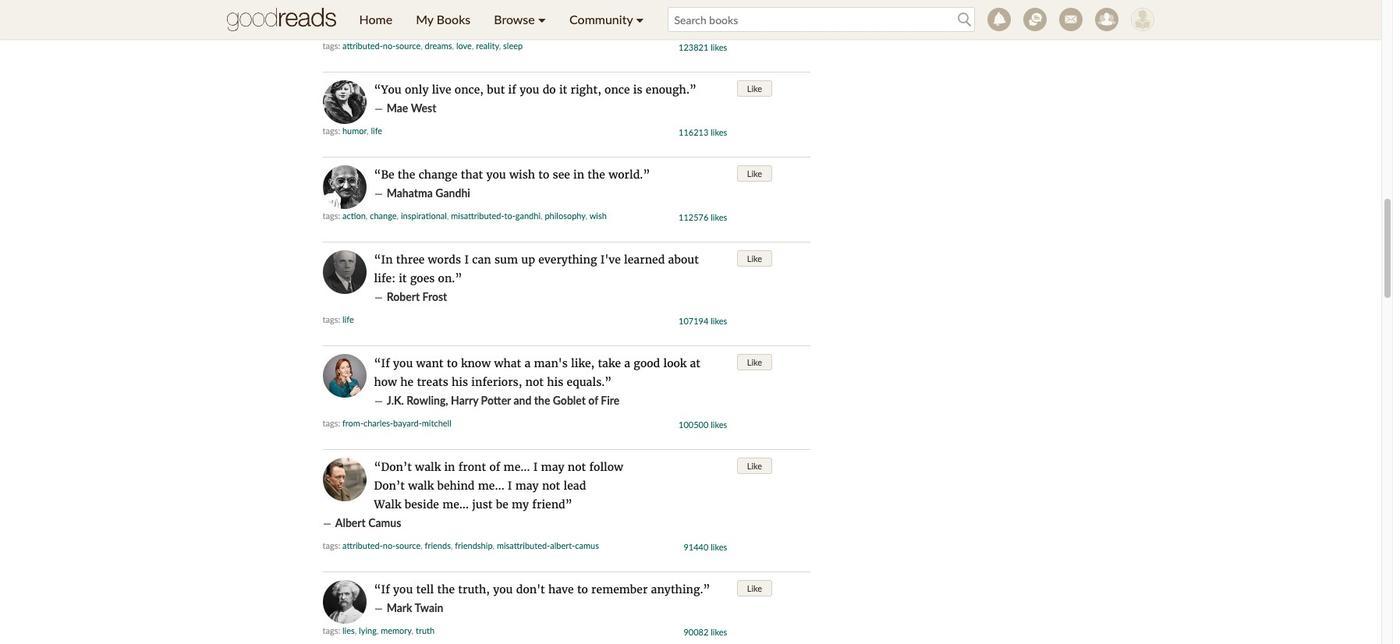 Task type: locate. For each thing, give the bounding box(es) containing it.
to
[[539, 168, 550, 182], [447, 357, 458, 371], [577, 583, 588, 597]]

▾ right "community"
[[636, 12, 644, 27]]

1 horizontal spatial it
[[559, 83, 568, 97]]

is
[[633, 83, 643, 97]]

"if inside "if you tell the truth, you don't have to remember anything." ― mark twain
[[374, 583, 390, 597]]

1 vertical spatial i
[[534, 460, 538, 474]]

0 vertical spatial source
[[396, 41, 421, 51]]

5 like from the top
[[747, 461, 762, 471]]

like link
[[737, 80, 773, 97], [737, 165, 773, 182], [737, 250, 773, 267], [737, 354, 773, 371], [737, 458, 773, 474], [737, 581, 773, 597]]

0 horizontal spatial change
[[370, 211, 397, 221]]

0 vertical spatial "if
[[374, 357, 390, 371]]

of inside "if you want to know what a man's like, take a good look at how he treats his inferiors, not his equals." ― j.k. rowling, harry potter and the goblet of fire
[[589, 394, 598, 407]]

you left don't
[[493, 583, 513, 597]]

attributed- for tags: attributed-no-source , friends , friendship , misattributed-albert-camus
[[343, 541, 383, 551]]

his down the man's at the bottom
[[547, 375, 564, 389]]

right,
[[571, 83, 602, 97]]

0 vertical spatial i
[[465, 253, 469, 267]]

everything
[[539, 253, 597, 267]]

change up gandhi
[[419, 168, 458, 182]]

1 like link from the top
[[737, 80, 773, 97]]

may
[[541, 460, 565, 474], [516, 479, 539, 493]]

life link down robert frost image
[[343, 314, 354, 325]]

"in
[[374, 253, 393, 267]]

1 vertical spatial it
[[399, 272, 407, 286]]

6 like from the top
[[747, 584, 762, 594]]

not inside "if you want to know what a man's like, take a good look at how he treats his inferiors, not his equals." ― j.k. rowling, harry potter and the goblet of fire
[[526, 375, 544, 389]]

"if inside "if you want to know what a man's like, take a good look at how he treats his inferiors, not his equals." ― j.k. rowling, harry potter and the goblet of fire
[[374, 357, 390, 371]]

1 no- from the top
[[383, 41, 396, 51]]

menu
[[348, 0, 656, 39]]

in right see
[[574, 168, 585, 182]]

i left 'can'
[[465, 253, 469, 267]]

3 like link from the top
[[737, 250, 773, 267]]

1 horizontal spatial life
[[371, 126, 382, 136]]

albert camus image
[[323, 458, 366, 502]]

1 horizontal spatial ▾
[[636, 12, 644, 27]]

to inside "be the change that you wish to see in the world." ― mahatma gandhi
[[539, 168, 550, 182]]

1 vertical spatial of
[[490, 460, 501, 474]]

tags: attributed-no-source , friends , friendship , misattributed-albert-camus
[[323, 541, 599, 551]]

0 horizontal spatial ▾
[[538, 12, 546, 27]]

2 likes from the top
[[711, 127, 727, 137]]

not up "harry potter and the goblet of fire" link on the bottom of the page
[[526, 375, 544, 389]]

0 vertical spatial life link
[[371, 126, 382, 136]]

a right take
[[624, 357, 631, 371]]

7 likes from the top
[[711, 627, 727, 638]]

123821 likes
[[679, 42, 727, 52]]

life
[[371, 126, 382, 136], [343, 314, 354, 325]]

0 horizontal spatial of
[[490, 460, 501, 474]]

1 ▾ from the left
[[538, 12, 546, 27]]

attributed- down home link
[[343, 41, 383, 51]]

anything."
[[651, 583, 711, 597]]

1 vertical spatial may
[[516, 479, 539, 493]]

the
[[398, 168, 415, 182], [588, 168, 605, 182], [534, 394, 550, 407], [437, 583, 455, 597]]

three
[[396, 253, 425, 267]]

may up my
[[516, 479, 539, 493]]

up
[[521, 253, 535, 267]]

0 vertical spatial misattributed-
[[451, 211, 505, 221]]

like link for "be the change that you wish to see in the world."
[[737, 165, 773, 182]]

wish link
[[590, 211, 607, 221]]

116213 likes link
[[679, 127, 727, 137]]

1 horizontal spatial wish
[[590, 211, 607, 221]]

sum
[[495, 253, 518, 267]]

sleep link
[[503, 41, 523, 51]]

what
[[494, 357, 521, 371]]

0 horizontal spatial i
[[465, 253, 469, 267]]

to inside "if you tell the truth, you don't have to remember anything." ― mark twain
[[577, 583, 588, 597]]

likes right 90082
[[711, 627, 727, 638]]

a right what
[[525, 357, 531, 371]]

0 vertical spatial attributed-
[[343, 41, 383, 51]]

the inside "if you want to know what a man's like, take a good look at how he treats his inferiors, not his equals." ― j.k. rowling, harry potter and the goblet of fire
[[534, 394, 550, 407]]

4 like from the top
[[747, 357, 762, 368]]

1 horizontal spatial change
[[419, 168, 458, 182]]

▾ for browse ▾
[[538, 12, 546, 27]]

not up lead
[[568, 460, 586, 474]]

1 horizontal spatial to
[[539, 168, 550, 182]]

2 attributed- from the top
[[343, 541, 383, 551]]

tags: up mae west image
[[323, 41, 340, 51]]

0 horizontal spatial it
[[399, 272, 407, 286]]

5 likes from the top
[[711, 420, 727, 430]]

reality
[[476, 41, 499, 51]]

community
[[570, 12, 633, 27]]

4 likes from the top
[[711, 316, 727, 326]]

inspirational link
[[401, 211, 447, 221]]

take
[[598, 357, 621, 371]]

me… up just
[[478, 479, 505, 493]]

0 vertical spatial change
[[419, 168, 458, 182]]

tags: down robert frost image
[[323, 314, 340, 325]]

1 vertical spatial attributed-
[[343, 541, 383, 551]]

change
[[419, 168, 458, 182], [370, 211, 397, 221]]

of left fire
[[589, 394, 598, 407]]

potter
[[481, 394, 511, 407]]

likes for "you only live once, but if you do it right, once is enough."
[[711, 127, 727, 137]]

a
[[525, 357, 531, 371], [624, 357, 631, 371]]

likes right 112576
[[711, 212, 727, 222]]

"if up how
[[374, 357, 390, 371]]

1 horizontal spatial his
[[547, 375, 564, 389]]

lead
[[564, 479, 586, 493]]

3 likes from the top
[[711, 212, 727, 222]]

likes right 116213
[[711, 127, 727, 137]]

books
[[437, 12, 471, 27]]

"if for tell
[[374, 583, 390, 597]]

the up mahatma at the top left of page
[[398, 168, 415, 182]]

memory link
[[381, 626, 412, 636]]

0 vertical spatial it
[[559, 83, 568, 97]]

― left mae
[[374, 101, 384, 115]]

0 vertical spatial of
[[589, 394, 598, 407]]

of inside "don't walk in front of me… i may not follow don't walk behind me… i may not lead walk beside me… just be my friend" ― albert camus
[[490, 460, 501, 474]]

1 horizontal spatial life link
[[371, 126, 382, 136]]

just
[[472, 498, 493, 512]]

7 tags: from the top
[[323, 626, 340, 636]]

― down the life:
[[374, 290, 384, 304]]

walk
[[374, 498, 401, 512]]

1 vertical spatial life
[[343, 314, 354, 325]]

5 like link from the top
[[737, 458, 773, 474]]

2 horizontal spatial to
[[577, 583, 588, 597]]

misattributed- down my
[[497, 541, 550, 551]]

no-
[[383, 41, 396, 51], [383, 541, 396, 551]]

remember
[[592, 583, 648, 597]]

learned
[[624, 253, 665, 267]]

change inside "be the change that you wish to see in the world." ― mahatma gandhi
[[419, 168, 458, 182]]

1 horizontal spatial a
[[624, 357, 631, 371]]

mitchell
[[422, 418, 452, 428]]

like link for "if you want to know what a man's like, take a good look at how he treats his inferiors, not his equals."
[[737, 354, 773, 371]]

walk up behind
[[415, 460, 441, 474]]

1 like from the top
[[747, 83, 762, 94]]

words
[[428, 253, 461, 267]]

attributed-no-source link down camus
[[343, 541, 421, 551]]

1 attributed-no-source link from the top
[[343, 41, 421, 51]]

look
[[664, 357, 687, 371]]

0 vertical spatial wish
[[510, 168, 535, 182]]

tags: down albert
[[323, 541, 340, 551]]

to left see
[[539, 168, 550, 182]]

attributed-no-source link down dr.
[[343, 41, 421, 51]]

2 source from the top
[[396, 541, 421, 551]]

memory
[[381, 626, 412, 636]]

2 no- from the top
[[383, 541, 396, 551]]

like link for "don't walk in front of me… i may not follow
[[737, 458, 773, 474]]

fire
[[601, 394, 620, 407]]

4 like link from the top
[[737, 354, 773, 371]]

of
[[589, 394, 598, 407], [490, 460, 501, 474]]

0 vertical spatial may
[[541, 460, 565, 474]]

3 tags: from the top
[[323, 211, 340, 221]]

▾ inside popup button
[[636, 12, 644, 27]]

100500
[[679, 420, 709, 430]]

to right have
[[577, 583, 588, 597]]

no- for friends
[[383, 541, 396, 551]]

from-
[[343, 418, 364, 428]]

2 vertical spatial not
[[542, 479, 560, 493]]

― left albert
[[323, 517, 332, 531]]

do
[[543, 83, 556, 97]]

1 vertical spatial to
[[447, 357, 458, 371]]

2 like from the top
[[747, 169, 762, 179]]

you right the that at the left
[[486, 168, 506, 182]]

good
[[634, 357, 660, 371]]

not up "friend""
[[542, 479, 560, 493]]

0 horizontal spatial to
[[447, 357, 458, 371]]

2 like link from the top
[[737, 165, 773, 182]]

6 like link from the top
[[737, 581, 773, 597]]

no- down dr.
[[383, 41, 396, 51]]

"if you tell the truth, you don't have to remember anything." ― mark twain
[[374, 583, 711, 616]]

be
[[496, 498, 509, 512]]

1 vertical spatial no-
[[383, 541, 396, 551]]

tags: left from-
[[323, 418, 340, 428]]

me…
[[504, 460, 530, 474], [478, 479, 505, 493], [443, 498, 469, 512]]

likes right 123821
[[711, 42, 727, 52]]

tags: for tags: attributed-no-source , dreams , love , reality , sleep
[[323, 41, 340, 51]]

0 vertical spatial no-
[[383, 41, 396, 51]]

follow
[[589, 460, 624, 474]]

0 vertical spatial attributed-no-source link
[[343, 41, 421, 51]]

i up "friend""
[[534, 460, 538, 474]]

like for "in three words i can sum up everything i've learned about life: it goes on."
[[747, 254, 762, 264]]

― inside "be the change that you wish to see in the world." ― mahatma gandhi
[[374, 186, 384, 201]]

1 vertical spatial attributed-no-source link
[[343, 541, 421, 551]]

sleep
[[503, 41, 523, 51]]

the right tell
[[437, 583, 455, 597]]

― inside "if you tell the truth, you don't have to remember anything." ― mark twain
[[374, 602, 384, 616]]

it right the life:
[[399, 272, 407, 286]]

,
[[421, 41, 423, 51], [452, 41, 454, 51], [472, 41, 474, 51], [499, 41, 501, 51], [367, 126, 369, 136], [366, 211, 368, 221], [397, 211, 399, 221], [447, 211, 449, 221], [541, 211, 543, 221], [586, 211, 588, 221], [421, 541, 423, 551], [451, 541, 453, 551], [493, 541, 495, 551], [355, 626, 357, 636], [377, 626, 379, 636], [412, 626, 414, 636]]

2 attributed-no-source link from the top
[[343, 541, 421, 551]]

once
[[605, 83, 630, 97]]

likes right 100500
[[711, 420, 727, 430]]

rowling,
[[407, 394, 448, 407]]

tags: for tags: attributed-no-source , friends , friendship , misattributed-albert-camus
[[323, 541, 340, 551]]

attributed- for tags: attributed-no-source , dreams , love , reality , sleep
[[343, 41, 383, 51]]

▾ right the browse
[[538, 12, 546, 27]]

― left the mark at the bottom left
[[374, 602, 384, 616]]

you up 'he'
[[393, 357, 413, 371]]

truth
[[416, 626, 435, 636]]

2 horizontal spatial i
[[534, 460, 538, 474]]

1 tags: from the top
[[323, 41, 340, 51]]

0 vertical spatial in
[[574, 168, 585, 182]]

change right action
[[370, 211, 397, 221]]

behind
[[437, 479, 475, 493]]

to right want
[[447, 357, 458, 371]]

1 horizontal spatial of
[[589, 394, 598, 407]]

the right and
[[534, 394, 550, 407]]

0 horizontal spatial a
[[525, 357, 531, 371]]

1 horizontal spatial in
[[574, 168, 585, 182]]

it inside the "you only live once, but if you do it right, once is enough." ― mae west
[[559, 83, 568, 97]]

may up lead
[[541, 460, 565, 474]]

2 vertical spatial i
[[508, 479, 512, 493]]

1 vertical spatial in
[[444, 460, 455, 474]]

i up be
[[508, 479, 512, 493]]

4 tags: from the top
[[323, 314, 340, 325]]

wish left see
[[510, 168, 535, 182]]

― down ""be"
[[374, 186, 384, 201]]

2 "if from the top
[[374, 583, 390, 597]]

i inside "in three words i can sum up everything i've learned about life: it goes on." ― robert frost
[[465, 253, 469, 267]]

tags: left action "link" on the top left of the page
[[323, 211, 340, 221]]

1 "if from the top
[[374, 357, 390, 371]]

2 tags: from the top
[[323, 126, 340, 136]]

of right front
[[490, 460, 501, 474]]

harry potter and the goblet of fire link
[[451, 394, 620, 407]]

0 horizontal spatial life
[[343, 314, 354, 325]]

6 tags: from the top
[[323, 541, 340, 551]]

like for "if you want to know what a man's like, take a good look at how he treats his inferiors, not his equals."
[[747, 357, 762, 368]]

1 vertical spatial change
[[370, 211, 397, 221]]

2 vertical spatial to
[[577, 583, 588, 597]]

not
[[526, 375, 544, 389], [568, 460, 586, 474], [542, 479, 560, 493]]

likes right 107194
[[711, 316, 727, 326]]

camus
[[368, 517, 401, 530]]

"in three words i can sum up everything i've learned about life: it goes on." ― robert frost
[[374, 253, 699, 304]]

no- down camus
[[383, 541, 396, 551]]

me… up my
[[504, 460, 530, 474]]

friend requests image
[[1095, 8, 1119, 31]]

123821 likes link
[[679, 42, 727, 52]]

like link for "in three words i can sum up everything i've learned about life: it goes on."
[[737, 250, 773, 267]]

0 vertical spatial to
[[539, 168, 550, 182]]

life down robert frost image
[[343, 314, 354, 325]]

1 attributed- from the top
[[343, 41, 383, 51]]

wish
[[510, 168, 535, 182], [590, 211, 607, 221]]

1 his from the left
[[452, 375, 468, 389]]

1 horizontal spatial i
[[508, 479, 512, 493]]

1 source from the top
[[396, 41, 421, 51]]

1 vertical spatial misattributed-
[[497, 541, 550, 551]]

the inside "if you tell the truth, you don't have to remember anything." ― mark twain
[[437, 583, 455, 597]]

source for dreams
[[396, 41, 421, 51]]

"if up the mark at the bottom left
[[374, 583, 390, 597]]

0 vertical spatial not
[[526, 375, 544, 389]]

it right do
[[559, 83, 568, 97]]

attributed- down albert
[[343, 541, 383, 551]]

only
[[405, 83, 429, 97]]

tags: left lies
[[323, 626, 340, 636]]

you right if
[[520, 83, 540, 97]]

misattributed- down gandhi
[[451, 211, 505, 221]]

mahatma gandhi image
[[323, 165, 366, 209]]

116213
[[679, 127, 709, 137]]

0 horizontal spatial his
[[452, 375, 468, 389]]

lies link
[[343, 626, 355, 636]]

▾ inside dropdown button
[[538, 12, 546, 27]]

1 vertical spatial source
[[396, 541, 421, 551]]

in inside "don't walk in front of me… i may not follow don't walk behind me… i may not lead walk beside me… just be my friend" ― albert camus
[[444, 460, 455, 474]]

source left 'friends' link
[[396, 541, 421, 551]]

likes
[[711, 42, 727, 52], [711, 127, 727, 137], [711, 212, 727, 222], [711, 316, 727, 326], [711, 420, 727, 430], [711, 542, 727, 552], [711, 627, 727, 638]]

world."
[[609, 168, 650, 182]]

gandhi
[[436, 186, 470, 200]]

0 horizontal spatial in
[[444, 460, 455, 474]]

3 like from the top
[[747, 254, 762, 264]]

1 vertical spatial "if
[[374, 583, 390, 597]]

― left j.k.
[[374, 394, 384, 408]]

once,
[[455, 83, 484, 97]]

his up the harry at bottom left
[[452, 375, 468, 389]]

1 vertical spatial life link
[[343, 314, 354, 325]]

me… down behind
[[443, 498, 469, 512]]

0 horizontal spatial wish
[[510, 168, 535, 182]]

tags: left "humor" link
[[323, 126, 340, 136]]

beside
[[405, 498, 439, 512]]

6 likes from the top
[[711, 542, 727, 552]]

tags: attributed-no-source , dreams , love , reality , sleep
[[323, 41, 523, 51]]

my
[[512, 498, 529, 512]]

107194 likes
[[679, 316, 727, 326]]

wish right the philosophy link
[[590, 211, 607, 221]]

1 vertical spatial me…
[[478, 479, 505, 493]]

likes right the 91440
[[711, 542, 727, 552]]

friend"
[[532, 498, 573, 512]]

life link right the humor
[[371, 126, 382, 136]]

5 tags: from the top
[[323, 418, 340, 428]]

truth link
[[416, 626, 435, 636]]

in up behind
[[444, 460, 455, 474]]

2 ▾ from the left
[[636, 12, 644, 27]]

source down ― dr. seuss
[[396, 41, 421, 51]]

life right the humor
[[371, 126, 382, 136]]

walk up beside
[[408, 479, 434, 493]]

tags: life
[[323, 314, 354, 325]]

"you
[[374, 83, 402, 97]]

mae west image
[[323, 80, 366, 124]]



Task type: vqa. For each thing, say whether or not it's contained in the screenshot.
the left which
no



Task type: describe. For each thing, give the bounding box(es) containing it.
albert-
[[550, 541, 575, 551]]

123821
[[679, 42, 709, 52]]

2 his from the left
[[547, 375, 564, 389]]

my
[[416, 12, 434, 27]]

reality link
[[476, 41, 499, 51]]

robert frost image
[[323, 250, 366, 294]]

inbox image
[[1059, 8, 1083, 31]]

no- for dreams
[[383, 41, 396, 51]]

1 vertical spatial wish
[[590, 211, 607, 221]]

tags: for tags: lies , lying , memory , truth
[[323, 626, 340, 636]]

tags: for tags: humor , life
[[323, 126, 340, 136]]

― left dr.
[[374, 16, 384, 30]]

if
[[508, 83, 516, 97]]

you inside "be the change that you wish to see in the world." ― mahatma gandhi
[[486, 168, 506, 182]]

test dummy image
[[1131, 8, 1154, 31]]

browse ▾
[[494, 12, 546, 27]]

harry
[[451, 394, 479, 407]]

but
[[487, 83, 505, 97]]

misattributed-to-gandhi link
[[451, 211, 541, 221]]

j.k. rowling image
[[323, 354, 366, 398]]

90082
[[684, 627, 709, 638]]

likes for "if you want to know what a man's like, take a good look at how he treats his inferiors, not his equals."
[[711, 420, 727, 430]]

likes for "in three words i can sum up everything i've learned about life: it goes on."
[[711, 316, 727, 326]]

0 vertical spatial walk
[[415, 460, 441, 474]]

my books link
[[404, 0, 482, 39]]

like link for "you only live once, but if you do it right, once is enough."
[[737, 80, 773, 97]]

tags: for tags: life
[[323, 314, 340, 325]]

0 horizontal spatial may
[[516, 479, 539, 493]]

112576
[[679, 212, 709, 222]]

goes
[[410, 272, 435, 286]]

0 vertical spatial life
[[371, 126, 382, 136]]

90082 likes link
[[684, 627, 727, 638]]

2 a from the left
[[624, 357, 631, 371]]

lying link
[[359, 626, 377, 636]]

likes for "if you tell the truth, you don't have to remember anything."
[[711, 627, 727, 638]]

that
[[461, 168, 483, 182]]

like,
[[571, 357, 595, 371]]

you inside the "you only live once, but if you do it right, once is enough." ― mae west
[[520, 83, 540, 97]]

dreams link
[[425, 41, 452, 51]]

gandhi
[[516, 211, 541, 221]]

like for "if you tell the truth, you don't have to remember anything."
[[747, 584, 762, 594]]

love
[[456, 41, 472, 51]]

dreams
[[425, 41, 452, 51]]

friends link
[[425, 541, 451, 551]]

action
[[343, 211, 366, 221]]

notifications image
[[987, 8, 1011, 31]]

attributed-no-source link for friends
[[343, 541, 421, 551]]

j.k.
[[387, 394, 404, 407]]

mae
[[387, 101, 408, 115]]

menu containing home
[[348, 0, 656, 39]]

tags: for tags: from-charles-bayard-mitchell
[[323, 418, 340, 428]]

like for "be the change that you wish to see in the world."
[[747, 169, 762, 179]]

like for "you only live once, but if you do it right, once is enough."
[[747, 83, 762, 94]]

frost
[[423, 290, 447, 304]]

community ▾ button
[[558, 0, 656, 39]]

― inside "in three words i can sum up everything i've learned about life: it goes on." ― robert frost
[[374, 290, 384, 304]]

likes for "be the change that you wish to see in the world."
[[711, 212, 727, 222]]

tags: from-charles-bayard-mitchell
[[323, 418, 452, 428]]

home
[[359, 12, 393, 27]]

100500 likes
[[679, 420, 727, 430]]

112576 likes link
[[679, 212, 727, 222]]

you inside "if you want to know what a man's like, take a good look at how he treats his inferiors, not his equals." ― j.k. rowling, harry potter and the goblet of fire
[[393, 357, 413, 371]]

tags: action , change , inspirational , misattributed-to-gandhi , philosophy , wish
[[323, 211, 607, 221]]

lies
[[343, 626, 355, 636]]

"if you want to know what a man's like, take a good look at how he treats his inferiors, not his equals." ― j.k. rowling, harry potter and the goblet of fire
[[374, 357, 701, 408]]

107194 likes link
[[679, 316, 727, 326]]

to inside "if you want to know what a man's like, take a good look at how he treats his inferiors, not his equals." ― j.k. rowling, harry potter and the goblet of fire
[[447, 357, 458, 371]]

in inside "be the change that you wish to see in the world." ― mahatma gandhi
[[574, 168, 585, 182]]

like link for "if you tell the truth, you don't have to remember anything."
[[737, 581, 773, 597]]

107194
[[679, 316, 709, 326]]

west
[[411, 101, 436, 115]]

1 vertical spatial not
[[568, 460, 586, 474]]

life:
[[374, 272, 396, 286]]

action link
[[343, 211, 366, 221]]

bayard-
[[393, 418, 422, 428]]

wish inside "be the change that you wish to see in the world." ― mahatma gandhi
[[510, 168, 535, 182]]

misattributed-albert-camus link
[[497, 541, 599, 551]]

tags: for tags: action , change , inspirational , misattributed-to-gandhi , philosophy , wish
[[323, 211, 340, 221]]

can
[[472, 253, 491, 267]]

to-
[[505, 211, 516, 221]]

likes for "don't walk in front of me… i may not follow
[[711, 542, 727, 552]]

change link
[[370, 211, 397, 221]]

about
[[668, 253, 699, 267]]

seuss
[[404, 16, 431, 30]]

0 vertical spatial me…
[[504, 460, 530, 474]]

friendship
[[455, 541, 493, 551]]

source for friends
[[396, 541, 421, 551]]

know
[[461, 357, 491, 371]]

it inside "in three words i can sum up everything i've learned about life: it goes on." ― robert frost
[[399, 272, 407, 286]]

mark
[[387, 602, 412, 615]]

― inside "if you want to know what a man's like, take a good look at how he treats his inferiors, not his equals." ― j.k. rowling, harry potter and the goblet of fire
[[374, 394, 384, 408]]

you up the mark at the bottom left
[[393, 583, 413, 597]]

"don't
[[374, 460, 412, 474]]

like for "don't walk in front of me… i may not follow
[[747, 461, 762, 471]]

1 likes from the top
[[711, 42, 727, 52]]

― inside the "you only live once, but if you do it right, once is enough." ― mae west
[[374, 101, 384, 115]]

tags: lies , lying , memory , truth
[[323, 626, 435, 636]]

albert
[[335, 517, 366, 530]]

2 vertical spatial me…
[[443, 498, 469, 512]]

don't
[[516, 583, 545, 597]]

at
[[690, 357, 701, 371]]

Search for books to add to your shelves search field
[[668, 7, 975, 32]]

don't
[[374, 479, 405, 493]]

― inside "don't walk in front of me… i may not follow don't walk behind me… i may not lead walk beside me… just be my friend" ― albert camus
[[323, 517, 332, 531]]

philosophy link
[[545, 211, 586, 221]]

twain
[[415, 602, 444, 615]]

1 horizontal spatial may
[[541, 460, 565, 474]]

100500 likes link
[[679, 420, 727, 430]]

camus
[[575, 541, 599, 551]]

my books
[[416, 12, 471, 27]]

have
[[549, 583, 574, 597]]

116213 likes
[[679, 127, 727, 137]]

1 vertical spatial walk
[[408, 479, 434, 493]]

inferiors,
[[472, 375, 522, 389]]

friends
[[425, 541, 451, 551]]

humor link
[[343, 126, 367, 136]]

91440
[[684, 542, 709, 552]]

from-charles-bayard-mitchell link
[[343, 418, 452, 428]]

Search books text field
[[668, 7, 975, 32]]

my group discussions image
[[1023, 8, 1047, 31]]

▾ for community ▾
[[636, 12, 644, 27]]

want
[[416, 357, 444, 371]]

― dr. seuss
[[374, 16, 431, 30]]

attributed-no-source link for dreams
[[343, 41, 421, 51]]

dr.
[[387, 16, 401, 30]]

mahatma
[[387, 186, 433, 200]]

"if for want
[[374, 357, 390, 371]]

0 horizontal spatial life link
[[343, 314, 354, 325]]

love link
[[456, 41, 472, 51]]

and
[[514, 394, 532, 407]]

1 a from the left
[[525, 357, 531, 371]]

mark twain image
[[323, 581, 366, 624]]

the left 'world."'
[[588, 168, 605, 182]]

front
[[459, 460, 486, 474]]

browse
[[494, 12, 535, 27]]



